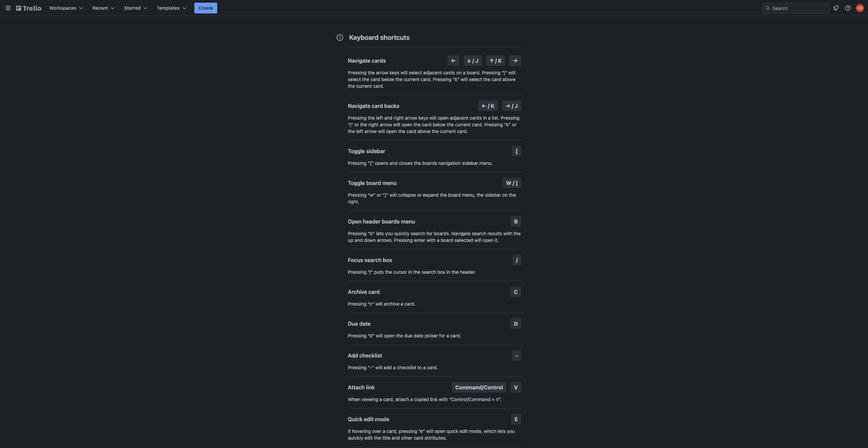 Task type: vqa. For each thing, say whether or not it's contained in the screenshot.


Task type: locate. For each thing, give the bounding box(es) containing it.
2 horizontal spatial with
[[504, 231, 513, 236]]

checklist left to
[[397, 365, 416, 370]]

cards
[[372, 58, 386, 64], [443, 70, 455, 75], [470, 115, 482, 121]]

2 toggle from the top
[[348, 180, 365, 186]]

cards inside pressing the arrow keys will select adjacent cards on a board. pressing "j" will select the card below the current card. pressing "k" will select the card above the current card.
[[443, 70, 455, 75]]

1 vertical spatial keys
[[419, 115, 428, 121]]

navigate left backs on the top of page
[[348, 103, 370, 109]]

1 horizontal spatial keys
[[419, 115, 428, 121]]

1 horizontal spatial k
[[498, 58, 502, 64]]

you up arrows. on the bottom of the page
[[385, 231, 393, 236]]

up
[[348, 237, 354, 243]]

boards right header
[[382, 219, 400, 225]]

on inside pressing the arrow keys will select adjacent cards on a board. pressing "j" will select the card below the current card. pressing "k" will select the card above the current card.
[[456, 70, 462, 75]]

starred
[[124, 5, 141, 11]]

below inside pressing the arrow keys will select adjacent cards on a board. pressing "j" will select the card below the current card. pressing "k" will select the card above the current card.
[[382, 76, 394, 82]]

1 vertical spatial above
[[418, 128, 431, 134]]

0 horizontal spatial for
[[427, 231, 433, 236]]

1 vertical spatial checklist
[[397, 365, 416, 370]]

board down boards.
[[441, 237, 453, 243]]

0 horizontal spatial below
[[382, 76, 394, 82]]

open information menu image
[[845, 5, 852, 11]]

0 vertical spatial lets
[[376, 231, 384, 236]]

right down backs on the top of page
[[394, 115, 404, 121]]

-
[[516, 353, 518, 359]]

0 horizontal spatial with
[[427, 237, 436, 243]]

focus
[[348, 257, 363, 263]]

k right ↑
[[498, 58, 502, 64]]

j right the ← / k
[[515, 103, 518, 109]]

with right results
[[504, 231, 513, 236]]

0 horizontal spatial above
[[418, 128, 431, 134]]

0 vertical spatial keys
[[390, 70, 399, 75]]

in left list. in the right of the page
[[483, 115, 487, 121]]

add checklist
[[348, 353, 382, 359]]

edit
[[364, 416, 374, 422], [460, 428, 468, 434], [365, 435, 373, 441]]

2 vertical spatial navigate
[[452, 231, 471, 236]]

a down boards.
[[437, 237, 440, 243]]

open inside pressing "b" lets you quickly search for boards. navigate search results with the up and down arrows. pressing enter with a board selected will open it.
[[483, 237, 494, 243]]

pressing
[[399, 428, 417, 434]]

0 vertical spatial link
[[366, 385, 375, 391]]

a up title
[[383, 428, 385, 434]]

for left boards.
[[427, 231, 433, 236]]

1 vertical spatial "k"
[[504, 122, 511, 127]]

you inside pressing "b" lets you quickly search for boards. navigate search results with the up and down arrows. pressing enter with a board selected will open it.
[[385, 231, 393, 236]]

sidebar
[[366, 148, 385, 154], [462, 160, 478, 166], [485, 192, 501, 198]]

lets inside if hovering over a card, pressing "e" will open quick edit mode, which lets you quickly edit the title and other card attributes.
[[498, 428, 506, 434]]

box left header.
[[438, 269, 445, 275]]

link right "copied"
[[430, 397, 438, 402]]

1 horizontal spatial date
[[414, 333, 424, 339]]

0 vertical spatial boards
[[422, 160, 437, 166]]

link up viewing
[[366, 385, 375, 391]]

box
[[383, 257, 392, 263], [438, 269, 445, 275]]

2 horizontal spatial sidebar
[[485, 192, 501, 198]]

0 vertical spatial for
[[427, 231, 433, 236]]

0 vertical spatial ←
[[451, 58, 456, 64]]

k for ↑ / k
[[498, 58, 502, 64]]

1 vertical spatial k
[[491, 103, 495, 109]]

pressing
[[348, 70, 367, 75], [482, 70, 501, 75], [433, 76, 452, 82], [348, 115, 367, 121], [501, 115, 520, 121], [484, 122, 503, 127], [348, 160, 367, 166], [348, 192, 367, 198], [348, 231, 367, 236], [394, 237, 413, 243], [348, 269, 367, 275], [348, 301, 367, 307], [348, 333, 367, 339], [348, 365, 367, 370]]

1 horizontal spatial menu
[[401, 219, 415, 225]]

1 horizontal spatial for
[[439, 333, 445, 339]]

1 horizontal spatial you
[[507, 428, 515, 434]]

→
[[513, 58, 518, 64], [506, 103, 511, 109]]

you inside if hovering over a card, pressing "e" will open quick edit mode, which lets you quickly edit the title and other card attributes.
[[507, 428, 515, 434]]

0 horizontal spatial ←
[[451, 58, 456, 64]]

1 horizontal spatial boards
[[422, 160, 437, 166]]

boards
[[422, 160, 437, 166], [382, 219, 400, 225]]

board.
[[467, 70, 481, 75]]

0 horizontal spatial k
[[491, 103, 495, 109]]

a left board.
[[463, 70, 466, 75]]

"j" down navigate card backs
[[348, 122, 353, 127]]

0 horizontal spatial select
[[348, 76, 361, 82]]

1 vertical spatial you
[[507, 428, 515, 434]]

1 vertical spatial "j"
[[348, 122, 353, 127]]

open
[[438, 115, 449, 121], [402, 122, 412, 127], [386, 128, 397, 134], [483, 237, 494, 243], [384, 333, 395, 339], [435, 428, 445, 434]]

0 horizontal spatial lets
[[376, 231, 384, 236]]

in right cursor at the bottom of page
[[408, 269, 412, 275]]

edit left mode
[[364, 416, 374, 422]]

c
[[514, 289, 518, 295]]

and down backs on the top of page
[[384, 115, 393, 121]]

lets
[[376, 231, 384, 236], [498, 428, 506, 434]]

backs
[[384, 103, 400, 109]]

cards down keyboard shortcuts at the left top
[[372, 58, 386, 64]]

0 horizontal spatial menu
[[383, 180, 397, 186]]

will
[[401, 70, 408, 75], [509, 70, 516, 75], [461, 76, 468, 82], [430, 115, 437, 121], [393, 122, 400, 127], [378, 128, 385, 134], [390, 192, 397, 198], [475, 237, 481, 243], [376, 301, 383, 307], [376, 333, 383, 339], [376, 365, 382, 370], [426, 428, 433, 434]]

0 vertical spatial toggle
[[348, 148, 365, 154]]

0 vertical spatial sidebar
[[366, 148, 385, 154]]

1 horizontal spatial ←
[[482, 103, 487, 109]]

board left menu,
[[448, 192, 461, 198]]

0 vertical spatial quickly
[[394, 231, 410, 236]]

card
[[371, 76, 380, 82], [492, 76, 501, 82], [372, 103, 383, 109], [422, 122, 432, 127], [407, 128, 416, 134], [369, 289, 380, 295], [414, 435, 423, 441]]

and
[[384, 115, 393, 121], [390, 160, 398, 166], [355, 237, 363, 243], [392, 435, 400, 441]]

"k" inside pressing the arrow keys will select adjacent cards on a board. pressing "j" will select the card below the current card. pressing "k" will select the card above the current card.
[[453, 76, 460, 82]]

board up "w"
[[366, 180, 381, 186]]

and right up
[[355, 237, 363, 243]]

1 vertical spatial cards
[[443, 70, 455, 75]]

with
[[504, 231, 513, 236], [427, 237, 436, 243], [439, 397, 448, 402]]

the inside pressing "b" lets you quickly search for boards. navigate search results with the up and down arrows. pressing enter with a board selected will open it.
[[514, 231, 521, 236]]

1 toggle from the top
[[348, 148, 365, 154]]

above
[[503, 76, 516, 82], [418, 128, 431, 134]]

0 horizontal spatial you
[[385, 231, 393, 236]]

1 vertical spatial card,
[[387, 428, 398, 434]]

0 horizontal spatial "j"
[[348, 122, 353, 127]]

/ for ↓
[[473, 58, 474, 64]]

checklist up "- on the left bottom of the page
[[360, 353, 382, 359]]

→ for →
[[513, 58, 518, 64]]

on down "w"
[[502, 192, 508, 198]]

selected
[[455, 237, 473, 243]]

menu
[[383, 180, 397, 186], [401, 219, 415, 225]]

← / k
[[482, 103, 495, 109]]

1 horizontal spatial box
[[438, 269, 445, 275]]

christina overa (christinaovera) image
[[856, 4, 864, 12]]

open header boards menu
[[348, 219, 415, 225]]

"k" inside pressing the left and right arrow keys will open adjacent cards in a list. pressing "j" or the right arrow will open the card below the current card. pressing "k" or the left arrow will open the card above the current card.
[[504, 122, 511, 127]]

1 vertical spatial ←
[[482, 103, 487, 109]]

1 horizontal spatial →
[[513, 58, 518, 64]]

for
[[427, 231, 433, 236], [439, 333, 445, 339]]

1 vertical spatial lets
[[498, 428, 506, 434]]

board
[[366, 180, 381, 186], [448, 192, 461, 198], [441, 237, 453, 243]]

"]"
[[383, 192, 389, 198]]

in
[[483, 115, 487, 121], [408, 269, 412, 275], [447, 269, 451, 275]]

→ right ↑ / k
[[513, 58, 518, 64]]

0 vertical spatial →
[[513, 58, 518, 64]]

0 horizontal spatial quickly
[[348, 435, 363, 441]]

recent
[[93, 5, 108, 11]]

attach
[[348, 385, 365, 391]]

j right the ↓
[[476, 58, 479, 64]]

1 horizontal spatial left
[[376, 115, 383, 121]]

quickly inside if hovering over a card, pressing "e" will open quick edit mode, which lets you quickly edit the title and other card attributes.
[[348, 435, 363, 441]]

card, left attach
[[383, 397, 394, 402]]

k up list. in the right of the page
[[491, 103, 495, 109]]

0 vertical spatial cards
[[372, 58, 386, 64]]

/ right ↑
[[495, 58, 497, 64]]

left up toggle sidebar
[[356, 128, 363, 134]]

→ right the ← / k
[[506, 103, 511, 109]]

over
[[372, 428, 382, 434]]

pressing "b" lets you quickly search for boards. navigate search results with the up and down arrows. pressing enter with a board selected will open it.
[[348, 231, 521, 243]]

/
[[473, 58, 474, 64], [495, 58, 497, 64], [488, 103, 490, 109], [512, 103, 514, 109], [513, 180, 515, 186], [516, 257, 518, 263]]

add
[[348, 353, 358, 359]]

search up enter
[[411, 231, 425, 236]]

card, up title
[[387, 428, 398, 434]]

v".
[[496, 397, 502, 402]]

cards down the ← / k
[[470, 115, 482, 121]]

2 vertical spatial board
[[441, 237, 453, 243]]

0 vertical spatial you
[[385, 231, 393, 236]]

above up → / j
[[503, 76, 516, 82]]

0 vertical spatial above
[[503, 76, 516, 82]]

right
[[394, 115, 404, 121], [369, 122, 379, 127]]

adjacent inside pressing the arrow keys will select adjacent cards on a board. pressing "j" will select the card below the current card. pressing "k" will select the card above the current card.
[[423, 70, 442, 75]]

a right to
[[423, 365, 426, 370]]

2 vertical spatial with
[[439, 397, 448, 402]]

0 horizontal spatial j
[[476, 58, 479, 64]]

quickly down hovering
[[348, 435, 363, 441]]

w / ]
[[506, 180, 518, 186]]

0 horizontal spatial link
[[366, 385, 375, 391]]

0 vertical spatial left
[[376, 115, 383, 121]]

1 vertical spatial toggle
[[348, 180, 365, 186]]

1 vertical spatial box
[[438, 269, 445, 275]]

0 horizontal spatial adjacent
[[423, 70, 442, 75]]

1 horizontal spatial above
[[503, 76, 516, 82]]

viewing
[[362, 397, 378, 402]]

card.
[[421, 76, 432, 82], [373, 83, 384, 89], [472, 122, 483, 127], [457, 128, 468, 134], [405, 301, 416, 307], [450, 333, 461, 339], [427, 365, 438, 370]]

1 horizontal spatial checklist
[[397, 365, 416, 370]]

↑ / k
[[490, 58, 502, 64]]

0 vertical spatial "j"
[[502, 70, 507, 75]]

a right viewing
[[379, 397, 382, 402]]

for right picker
[[439, 333, 445, 339]]

sidebar left menu.
[[462, 160, 478, 166]]

0 vertical spatial navigate
[[348, 58, 370, 64]]

the
[[368, 70, 375, 75], [362, 76, 369, 82], [396, 76, 403, 82], [483, 76, 490, 82], [348, 83, 355, 89], [368, 115, 375, 121], [360, 122, 367, 127], [414, 122, 421, 127], [447, 122, 454, 127], [348, 128, 355, 134], [398, 128, 405, 134], [432, 128, 439, 134], [414, 160, 421, 166], [440, 192, 447, 198], [477, 192, 484, 198], [509, 192, 516, 198], [514, 231, 521, 236], [385, 269, 392, 275], [414, 269, 421, 275], [452, 269, 459, 275], [396, 333, 403, 339], [374, 435, 381, 441]]

1 horizontal spatial j
[[515, 103, 518, 109]]

box up puts
[[383, 257, 392, 263]]

quickly down open header boards menu
[[394, 231, 410, 236]]

]
[[516, 180, 518, 186]]

cards left board.
[[443, 70, 455, 75]]

/ right the ↓
[[473, 58, 474, 64]]

0 vertical spatial edit
[[364, 416, 374, 422]]

← left the ↓
[[451, 58, 456, 64]]

1 horizontal spatial with
[[439, 397, 448, 402]]

and right title
[[392, 435, 400, 441]]

0 vertical spatial below
[[382, 76, 394, 82]]

1 vertical spatial quickly
[[348, 435, 363, 441]]

arrow inside pressing the arrow keys will select adjacent cards on a board. pressing "j" will select the card below the current card. pressing "k" will select the card above the current card.
[[376, 70, 388, 75]]

keys inside pressing the left and right arrow keys will open adjacent cards in a list. pressing "j" or the right arrow will open the card below the current card. pressing "k" or the left arrow will open the card above the current card.
[[419, 115, 428, 121]]

select
[[409, 70, 422, 75], [348, 76, 361, 82], [469, 76, 482, 82]]

above up "pressing "[" opens and closes the boards navigation sidebar menu."
[[418, 128, 431, 134]]

focus search box
[[348, 257, 392, 263]]

a inside pressing the left and right arrow keys will open adjacent cards in a list. pressing "j" or the right arrow will open the card below the current card. pressing "k" or the left arrow will open the card above the current card.
[[488, 115, 491, 121]]

0 horizontal spatial keys
[[390, 70, 399, 75]]

0 horizontal spatial boards
[[382, 219, 400, 225]]

boards left navigation
[[422, 160, 437, 166]]

menu up "]"
[[383, 180, 397, 186]]

navigate inside pressing "b" lets you quickly search for boards. navigate search results with the up and down arrows. pressing enter with a board selected will open it.
[[452, 231, 471, 236]]

on inside pressing "w" or "]" will collapse or expand the board menu, the sidebar on the right.
[[502, 192, 508, 198]]

templates
[[157, 5, 180, 11]]

0 vertical spatial "k"
[[453, 76, 460, 82]]

/ right the ← / k
[[512, 103, 514, 109]]

attach
[[396, 397, 409, 402]]

"j"
[[502, 70, 507, 75], [348, 122, 353, 127]]

navigate for navigate card backs
[[348, 103, 370, 109]]

header.
[[460, 269, 476, 275]]

a right add
[[393, 365, 396, 370]]

← left → / j
[[482, 103, 487, 109]]

checklist
[[360, 353, 382, 359], [397, 365, 416, 370]]

/ for →
[[512, 103, 514, 109]]

date
[[359, 321, 371, 327], [414, 333, 424, 339]]

left down navigate card backs
[[376, 115, 383, 121]]

+
[[492, 397, 495, 402]]

sidebar inside pressing "w" or "]" will collapse or expand the board menu, the sidebar on the right.
[[485, 192, 501, 198]]

1 vertical spatial board
[[448, 192, 461, 198]]

menu.
[[480, 160, 493, 166]]

lets up arrows. on the bottom of the page
[[376, 231, 384, 236]]

when
[[348, 397, 361, 402]]

in left header.
[[447, 269, 451, 275]]

0 horizontal spatial left
[[356, 128, 363, 134]]

"["
[[368, 160, 374, 166]]

"k"
[[453, 76, 460, 82], [504, 122, 511, 127]]

←
[[451, 58, 456, 64], [482, 103, 487, 109]]

1 vertical spatial below
[[433, 122, 446, 127]]

"-
[[368, 365, 372, 370]]

1 vertical spatial menu
[[401, 219, 415, 225]]

with right enter
[[427, 237, 436, 243]]

with right "copied"
[[439, 397, 448, 402]]

0 vertical spatial menu
[[383, 180, 397, 186]]

quick
[[447, 428, 458, 434]]

keys
[[390, 70, 399, 75], [419, 115, 428, 121]]

1 vertical spatial →
[[506, 103, 511, 109]]

j
[[476, 58, 479, 64], [515, 103, 518, 109]]

right down navigate card backs
[[369, 122, 379, 127]]

sidebar up "["
[[366, 148, 385, 154]]

on left board.
[[456, 70, 462, 75]]

0 vertical spatial date
[[359, 321, 371, 327]]

0 vertical spatial adjacent
[[423, 70, 442, 75]]

0 vertical spatial box
[[383, 257, 392, 263]]

a inside if hovering over a card, pressing "e" will open quick edit mode, which lets you quickly edit the title and other card attributes.
[[383, 428, 385, 434]]

you down e in the right of the page
[[507, 428, 515, 434]]

1 horizontal spatial lets
[[498, 428, 506, 434]]

title
[[382, 435, 391, 441]]

on
[[456, 70, 462, 75], [502, 192, 508, 198]]

/ left ]
[[513, 180, 515, 186]]

1 horizontal spatial right
[[394, 115, 404, 121]]

edit down hovering
[[365, 435, 373, 441]]

0 vertical spatial checklist
[[360, 353, 382, 359]]

menu up enter
[[401, 219, 415, 225]]

1 horizontal spatial link
[[430, 397, 438, 402]]

sidebar right menu,
[[485, 192, 501, 198]]

0 horizontal spatial on
[[456, 70, 462, 75]]

/ left → / j
[[488, 103, 490, 109]]

"j" right board.
[[502, 70, 507, 75]]

will inside pressing "b" lets you quickly search for boards. navigate search results with the up and down arrows. pressing enter with a board selected will open it.
[[475, 237, 481, 243]]

a left list. in the right of the page
[[488, 115, 491, 121]]

above inside pressing the arrow keys will select adjacent cards on a board. pressing "j" will select the card below the current card. pressing "k" will select the card above the current card.
[[503, 76, 516, 82]]

0 horizontal spatial date
[[359, 321, 371, 327]]

"j" inside pressing the arrow keys will select adjacent cards on a board. pressing "j" will select the card below the current card. pressing "k" will select the card above the current card.
[[502, 70, 507, 75]]

1 horizontal spatial select
[[409, 70, 422, 75]]

a right 'archive'
[[401, 301, 403, 307]]

1 horizontal spatial "k"
[[504, 122, 511, 127]]

edit right quick
[[460, 428, 468, 434]]

navigate down keyboard
[[348, 58, 370, 64]]

Search field
[[770, 3, 829, 13]]

which
[[484, 428, 497, 434]]

lets right 'which'
[[498, 428, 506, 434]]

navigate up selected
[[452, 231, 471, 236]]



Task type: describe. For each thing, give the bounding box(es) containing it.
pressing "[" opens and closes the boards navigation sidebar menu.
[[348, 160, 493, 166]]

a right attach
[[410, 397, 413, 402]]

search right cursor at the bottom of page
[[422, 269, 436, 275]]

and right opens on the left top of the page
[[390, 160, 398, 166]]

navigate card backs
[[348, 103, 400, 109]]

archive
[[348, 289, 367, 295]]

quick edit mode
[[348, 416, 389, 422]]

j for → / j
[[515, 103, 518, 109]]

/ for ↑
[[495, 58, 497, 64]]

0 notifications image
[[832, 4, 840, 12]]

"
[[372, 365, 374, 370]]

/ for w
[[513, 180, 515, 186]]

1 vertical spatial sidebar
[[462, 160, 478, 166]]

pressing "/" puts the cursor in the search box in the header.
[[348, 269, 476, 275]]

cards inside pressing the left and right arrow keys will open adjacent cards in a list. pressing "j" or the right arrow will open the card below the current card. pressing "k" or the left arrow will open the card above the current card.
[[470, 115, 482, 121]]

for inside pressing "b" lets you quickly search for boards. navigate search results with the up and down arrows. pressing enter with a board selected will open it.
[[427, 231, 433, 236]]

↓ / j
[[467, 58, 479, 64]]

"b"
[[368, 231, 375, 236]]

templates button
[[153, 3, 190, 13]]

create
[[198, 5, 213, 11]]

0 horizontal spatial sidebar
[[366, 148, 385, 154]]

above inside pressing the left and right arrow keys will open adjacent cards in a list. pressing "j" or the right arrow will open the card below the current card. pressing "k" or the left arrow will open the card above the current card.
[[418, 128, 431, 134]]

hovering
[[352, 428, 371, 434]]

recent button
[[89, 3, 119, 13]]

navigate for navigate cards
[[348, 58, 370, 64]]

collapse
[[398, 192, 416, 198]]

toggle sidebar
[[348, 148, 385, 154]]

k for ← / k
[[491, 103, 495, 109]]

"control/command
[[449, 397, 491, 402]]

archive
[[384, 301, 399, 307]]

"e"
[[419, 428, 425, 434]]

due
[[348, 321, 358, 327]]

workspaces
[[49, 5, 76, 11]]

or down → / j
[[512, 122, 517, 127]]

and inside pressing the left and right arrow keys will open adjacent cards in a list. pressing "j" or the right arrow will open the card below the current card. pressing "k" or the left arrow will open the card above the current card.
[[384, 115, 393, 121]]

mode,
[[469, 428, 483, 434]]

and inside if hovering over a card, pressing "e" will open quick edit mode, which lets you quickly edit the title and other card attributes.
[[392, 435, 400, 441]]

down
[[364, 237, 376, 243]]

command/control
[[456, 385, 503, 391]]

[
[[516, 148, 518, 154]]

add
[[384, 365, 392, 370]]

primary element
[[0, 0, 868, 16]]

and inside pressing "b" lets you quickly search for boards. navigate search results with the up and down arrows. pressing enter with a board selected will open it.
[[355, 237, 363, 243]]

0 vertical spatial card,
[[383, 397, 394, 402]]

d
[[514, 321, 518, 327]]

list.
[[492, 115, 500, 121]]

/ up c
[[516, 257, 518, 263]]

1 vertical spatial boards
[[382, 219, 400, 225]]

keys inside pressing the arrow keys will select adjacent cards on a board. pressing "j" will select the card below the current card. pressing "k" will select the card above the current card.
[[390, 70, 399, 75]]

due
[[405, 333, 413, 339]]

→ for → / j
[[506, 103, 511, 109]]

↑
[[490, 58, 494, 64]]

picker
[[425, 333, 438, 339]]

closes
[[399, 160, 413, 166]]

workspaces button
[[45, 3, 87, 13]]

quick
[[348, 416, 363, 422]]

create button
[[194, 3, 217, 13]]

0 horizontal spatial checklist
[[360, 353, 382, 359]]

keyboard
[[349, 34, 379, 41]]

card inside if hovering over a card, pressing "e" will open quick edit mode, which lets you quickly edit the title and other card attributes.
[[414, 435, 423, 441]]

in inside pressing the left and right arrow keys will open adjacent cards in a list. pressing "j" or the right arrow will open the card below the current card. pressing "k" or the left arrow will open the card above the current card.
[[483, 115, 487, 121]]

navigate cards
[[348, 58, 386, 64]]

2 horizontal spatial select
[[469, 76, 482, 82]]

pressing "-" will add a checklist to a card.
[[348, 365, 438, 370]]

menu,
[[462, 192, 476, 198]]

toggle for toggle board menu
[[348, 180, 365, 186]]

← for ←
[[451, 58, 456, 64]]

0 vertical spatial with
[[504, 231, 513, 236]]

copied
[[414, 397, 429, 402]]

1 vertical spatial date
[[414, 333, 424, 339]]

back to home image
[[16, 3, 41, 13]]

1 vertical spatial for
[[439, 333, 445, 339]]

quickly inside pressing "b" lets you quickly search for boards. navigate search results with the up and down arrows. pressing enter with a board selected will open it.
[[394, 231, 410, 236]]

pressing "d" will open the due date picker for a card.
[[348, 333, 461, 339]]

header
[[363, 219, 381, 225]]

← for ← / k
[[482, 103, 487, 109]]

0 horizontal spatial cards
[[372, 58, 386, 64]]

a inside pressing "b" lets you quickly search for boards. navigate search results with the up and down arrows. pressing enter with a board selected will open it.
[[437, 237, 440, 243]]

shortcuts
[[380, 34, 410, 41]]

below inside pressing the left and right arrow keys will open adjacent cards in a list. pressing "j" or the right arrow will open the card below the current card. pressing "k" or the left arrow will open the card above the current card.
[[433, 122, 446, 127]]

1 vertical spatial link
[[430, 397, 438, 402]]

enter
[[414, 237, 425, 243]]

0 horizontal spatial right
[[369, 122, 379, 127]]

"/"
[[368, 269, 373, 275]]

pressing the left and right arrow keys will open adjacent cards in a list. pressing "j" or the right arrow will open the card below the current card. pressing "k" or the left arrow will open the card above the current card.
[[348, 115, 520, 134]]

keyboard shortcuts
[[349, 34, 410, 41]]

2 vertical spatial edit
[[365, 435, 373, 441]]

mode
[[375, 416, 389, 422]]

board inside pressing "w" or "]" will collapse or expand the board menu, the sidebar on the right.
[[448, 192, 461, 198]]

it.
[[495, 237, 499, 243]]

card, inside if hovering over a card, pressing "e" will open quick edit mode, which lets you quickly edit the title and other card attributes.
[[387, 428, 398, 434]]

e
[[515, 416, 518, 422]]

if hovering over a card, pressing "e" will open quick edit mode, which lets you quickly edit the title and other card attributes.
[[348, 428, 515, 441]]

lets inside pressing "b" lets you quickly search for boards. navigate search results with the up and down arrows. pressing enter with a board selected will open it.
[[376, 231, 384, 236]]

"d"
[[368, 333, 375, 339]]

pressing "c" will archive a card.
[[348, 301, 416, 307]]

b
[[514, 219, 518, 225]]

v
[[514, 385, 518, 391]]

0 vertical spatial right
[[394, 115, 404, 121]]

0 vertical spatial board
[[366, 180, 381, 186]]

will inside pressing "w" or "]" will collapse or expand the board menu, the sidebar on the right.
[[390, 192, 397, 198]]

open
[[348, 219, 362, 225]]

will inside if hovering over a card, pressing "e" will open quick edit mode, which lets you quickly edit the title and other card attributes.
[[426, 428, 433, 434]]

results
[[488, 231, 502, 236]]

board inside pressing "b" lets you quickly search for boards. navigate search results with the up and down arrows. pressing enter with a board selected will open it.
[[441, 237, 453, 243]]

archive card
[[348, 289, 380, 295]]

a inside pressing the arrow keys will select adjacent cards on a board. pressing "j" will select the card below the current card. pressing "k" will select the card above the current card.
[[463, 70, 466, 75]]

pressing the arrow keys will select adjacent cards on a board. pressing "j" will select the card below the current card. pressing "k" will select the card above the current card.
[[348, 70, 516, 89]]

or left the expand
[[417, 192, 422, 198]]

attach link
[[348, 385, 375, 391]]

adjacent inside pressing the left and right arrow keys will open adjacent cards in a list. pressing "j" or the right arrow will open the card below the current card. pressing "k" or the left arrow will open the card above the current card.
[[450, 115, 469, 121]]

0 horizontal spatial box
[[383, 257, 392, 263]]

a right picker
[[447, 333, 449, 339]]

the inside if hovering over a card, pressing "e" will open quick edit mode, which lets you quickly edit the title and other card attributes.
[[374, 435, 381, 441]]

pressing inside pressing "w" or "]" will collapse or expand the board menu, the sidebar on the right.
[[348, 192, 367, 198]]

1 vertical spatial left
[[356, 128, 363, 134]]

boards.
[[434, 231, 450, 236]]

j for ↓ / j
[[476, 58, 479, 64]]

open inside if hovering over a card, pressing "e" will open quick edit mode, which lets you quickly edit the title and other card attributes.
[[435, 428, 445, 434]]

/ for ←
[[488, 103, 490, 109]]

navigation
[[439, 160, 461, 166]]

"c"
[[368, 301, 374, 307]]

or left "]"
[[377, 192, 381, 198]]

toggle for toggle sidebar
[[348, 148, 365, 154]]

starred button
[[120, 3, 151, 13]]

search left results
[[472, 231, 487, 236]]

to
[[418, 365, 422, 370]]

puts
[[374, 269, 384, 275]]

opens
[[375, 160, 388, 166]]

1 horizontal spatial in
[[447, 269, 451, 275]]

or down navigate card backs
[[355, 122, 359, 127]]

search image
[[765, 5, 770, 11]]

↓
[[467, 58, 471, 64]]

0 horizontal spatial in
[[408, 269, 412, 275]]

if
[[348, 428, 351, 434]]

search up "/"
[[365, 257, 382, 263]]

arrows.
[[377, 237, 393, 243]]

"j" inside pressing the left and right arrow keys will open adjacent cards in a list. pressing "j" or the right arrow will open the card below the current card. pressing "k" or the left arrow will open the card above the current card.
[[348, 122, 353, 127]]

due date
[[348, 321, 371, 327]]

when viewing a card, attach a copied link with "control/command + v".
[[348, 397, 502, 402]]

1 vertical spatial edit
[[460, 428, 468, 434]]

other
[[401, 435, 413, 441]]



